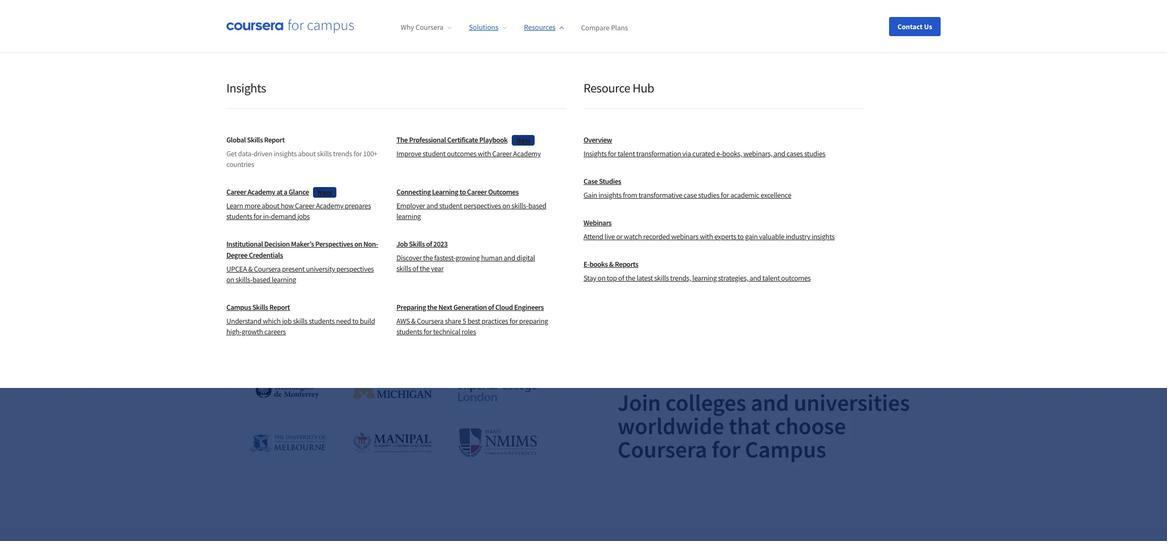Task type: locate. For each thing, give the bounding box(es) containing it.
with inside the webinars attend live or watch recorded webinars with experts to gain valuable industry insights
[[700, 232, 714, 241]]

2 horizontal spatial from
[[647, 107, 664, 117]]

skills right job
[[409, 239, 425, 249]]

practice
[[792, 112, 821, 123]]

insights down overview
[[584, 149, 607, 158]]

based inside institutional decision maker's perspectives on non- degree credentials upcea & coursera present university perspectives on skills-based learning
[[253, 275, 271, 285]]

next
[[439, 303, 452, 312]]

1 vertical spatial job
[[282, 316, 292, 326]]

0 horizontal spatial content
[[235, 128, 269, 141]]

trends,
[[671, 273, 692, 283]]

1 vertical spatial university
[[306, 264, 335, 274]]

for left academic
[[721, 190, 730, 200]]

to up hundreds
[[682, 94, 689, 105]]

coursera down join
[[618, 435, 708, 464]]

0 horizontal spatial &
[[248, 264, 253, 274]]

case
[[684, 190, 697, 200]]

learning right trends, at the right bottom of the page
[[693, 273, 717, 283]]

new down professional
[[516, 135, 531, 145]]

outcomes down the certificate
[[447, 149, 477, 158]]

why
[[401, 22, 414, 32]]

0 vertical spatial university
[[350, 128, 394, 141]]

0 vertical spatial industry
[[710, 107, 740, 117]]

to right need
[[353, 316, 359, 326]]

on inside e-books & reports stay on top of the latest skills trends, learning strategies, and talent outcomes
[[598, 273, 606, 283]]

0 horizontal spatial about
[[262, 201, 280, 211]]

for left 100+
[[354, 149, 362, 158]]

1 vertical spatial perspectives
[[337, 264, 374, 274]]

class
[[649, 76, 672, 90]]

studies
[[805, 149, 826, 158], [699, 190, 720, 200]]

tecnológico de monterrey image
[[248, 382, 327, 399]]

range
[[716, 94, 736, 105]]

1 horizontal spatial high-
[[672, 253, 690, 264]]

skills down discover
[[397, 264, 411, 273]]

to right projects
[[908, 99, 915, 110]]

skills for which
[[252, 303, 268, 312]]

1 horizontal spatial content
[[618, 107, 645, 117]]

0 vertical spatial campus
[[227, 303, 251, 312]]

studies inside the case studies gain insights from transformative case studies for academic excellence
[[699, 190, 720, 200]]

new right the glance
[[318, 187, 332, 197]]

maker's
[[291, 239, 314, 249]]

1 horizontal spatial skills-
[[512, 201, 529, 211]]

faculty
[[399, 65, 474, 97]]

0 horizontal spatial experts
[[454, 128, 487, 141]]

skills up employers.
[[823, 112, 840, 123]]

skills inside campus skills report understand which job skills students need to build high-growth careers
[[252, 303, 268, 312]]

university right present
[[306, 264, 335, 274]]

on left non-
[[355, 239, 362, 249]]

1 horizontal spatial campus
[[745, 435, 827, 464]]

learning down present
[[272, 275, 296, 285]]

with inside deliver practical, job-relevant learning experiences with professional content and courses from university and industry experts
[[461, 112, 481, 125]]

perspectives inside the connecting learning to career outcomes employer and student perspectives on skills-based learning
[[464, 201, 501, 211]]

1 vertical spatial insights
[[584, 149, 607, 158]]

content inside deliver practical, job-relevant learning experiences with professional content and courses from university and industry experts
[[235, 128, 269, 141]]

students inside the 'learn more about how career academy prepares students for in-demand jobs'
[[227, 212, 252, 221]]

present
[[282, 264, 305, 274]]

student down "professional"
[[423, 149, 446, 158]]

the professional certificate playbook
[[397, 135, 508, 145]]

skills- down upcea at the left of the page
[[236, 275, 253, 285]]

to right learning
[[460, 187, 466, 197]]

outcomes
[[447, 149, 477, 158], [782, 273, 811, 283]]

1 vertical spatial skills-
[[236, 275, 253, 285]]

compare
[[581, 22, 610, 32]]

students up apply on the right top of the page
[[654, 227, 685, 238]]

help
[[618, 227, 635, 238]]

from left the transformative
[[623, 190, 638, 200]]

0 horizontal spatial university
[[306, 264, 335, 274]]

industry down experiences
[[415, 128, 452, 141]]

skills up which
[[252, 303, 268, 312]]

1 horizontal spatial about
[[298, 149, 316, 158]]

world-class content image
[[618, 165, 654, 194]]

a right at
[[284, 187, 287, 197]]

1 vertical spatial with
[[478, 149, 491, 158]]

new
[[516, 135, 531, 145], [318, 187, 332, 197]]

1 vertical spatial from
[[327, 128, 348, 141]]

for inside the 'learn more about how career academy prepares students for in-demand jobs'
[[254, 212, 262, 221]]

0 vertical spatial talent
[[618, 149, 635, 158]]

coursera inside streamline the learning experience by linking coursera to your learning management system.
[[818, 240, 850, 250]]

skills inside job skills of 2023 discover the fastest-growing human and digital skills of the year
[[409, 239, 425, 249]]

studies right "case"
[[699, 190, 720, 200]]

0 vertical spatial student
[[423, 149, 446, 158]]

a inside world-class content connect students to a wide range of content  from hundreds of industry leaders and universities.
[[691, 94, 695, 105]]

gain
[[746, 232, 758, 241]]

of left 2023
[[426, 239, 432, 249]]

0 vertical spatial skills
[[247, 135, 263, 145]]

coursera up management
[[818, 240, 850, 250]]

0 vertical spatial perspectives
[[464, 201, 501, 211]]

growth down understand
[[242, 327, 263, 337]]

insights
[[227, 80, 266, 96], [584, 149, 607, 158]]

0 vertical spatial a
[[691, 94, 695, 105]]

academy down professional
[[514, 149, 541, 158]]

0 horizontal spatial insights
[[227, 80, 266, 96]]

0 vertical spatial job
[[706, 227, 718, 238]]

transformative
[[639, 190, 683, 200]]

institutional decision maker's perspectives on non- degree credentials upcea & coursera present university perspectives on skills-based learning
[[227, 239, 378, 285]]

solutions link
[[469, 22, 507, 32]]

university for relevant
[[350, 128, 394, 141]]

0 horizontal spatial a
[[284, 187, 287, 197]]

0 horizontal spatial from
[[327, 128, 348, 141]]

students inside preparing the next generation of cloud engineers aws & coursera share 5 best practices for preparing students for technical roles
[[397, 327, 423, 337]]

strategies,
[[719, 273, 749, 283]]

1 vertical spatial skills
[[409, 239, 425, 249]]

2 horizontal spatial insights
[[812, 232, 835, 241]]

on
[[867, 99, 876, 110], [503, 201, 510, 211], [355, 239, 362, 249], [598, 273, 606, 283], [227, 275, 234, 285]]

experts up improve student outcomes with career academy
[[454, 128, 487, 141]]

report up which
[[269, 303, 290, 312]]

on down upcea at the left of the page
[[227, 275, 234, 285]]

report inside campus skills report understand which job skills students need to build high-growth careers
[[269, 303, 290, 312]]

2 vertical spatial academy
[[316, 201, 344, 211]]

industry right 'valuable'
[[786, 232, 811, 241]]

from inside the case studies gain insights from transformative case studies for academic excellence
[[623, 190, 638, 200]]

about down courses
[[298, 149, 316, 158]]

0 vertical spatial new
[[516, 135, 531, 145]]

student down learning
[[440, 201, 463, 211]]

your inside streamline the learning experience by linking coursera to your learning management system.
[[861, 240, 877, 250]]

to left 'gain'
[[738, 232, 744, 241]]

for down overview
[[608, 149, 617, 158]]

from inside deliver practical, job-relevant learning experiences with professional content and courses from university and industry experts
[[327, 128, 348, 141]]

skills for data-
[[247, 135, 263, 145]]

0 horizontal spatial skills-
[[236, 275, 253, 285]]

0 vertical spatial growth
[[690, 253, 715, 264]]

100+
[[363, 149, 378, 158]]

management
[[792, 252, 840, 263]]

1 vertical spatial content
[[235, 128, 269, 141]]

coursera up technical
[[417, 316, 444, 326]]

new for the professional certificate playbook
[[516, 135, 531, 145]]

a
[[691, 94, 695, 105], [284, 187, 287, 197]]

learning up "the"
[[368, 112, 404, 125]]

1 horizontal spatial &
[[411, 316, 416, 326]]

give students hands-on projects to practice skills and stand out to employers.
[[792, 99, 915, 135]]

0 vertical spatial high-
[[672, 253, 690, 264]]

coursera down 'credentials'
[[254, 264, 281, 274]]

to up system.
[[852, 240, 859, 250]]

on up the stand
[[867, 99, 876, 110]]

outcomes down management
[[782, 273, 811, 283]]

industry down range
[[710, 107, 740, 117]]

0 horizontal spatial campus
[[227, 303, 251, 312]]

for down cloud
[[510, 316, 518, 326]]

job right which
[[282, 316, 292, 326]]

skills inside campus skills report understand which job skills students need to build high-growth careers
[[293, 316, 308, 326]]

industry inside deliver practical, job-relevant learning experiences with professional content and courses from university and industry experts
[[415, 128, 452, 141]]

career up jobs
[[295, 201, 315, 211]]

learning down employer
[[397, 212, 421, 221]]

student
[[423, 149, 446, 158], [440, 201, 463, 211]]

1 horizontal spatial outcomes
[[782, 273, 811, 283]]

industry inside world-class content connect students to a wide range of content  from hundreds of industry leaders and universities.
[[710, 107, 740, 117]]

university inside deliver practical, job-relevant learning experiences with professional content and courses from university and industry experts
[[350, 128, 394, 141]]

on down outcomes
[[503, 201, 510, 211]]

insights
[[274, 149, 297, 158], [599, 190, 622, 200], [812, 232, 835, 241]]

2 horizontal spatial industry
[[786, 232, 811, 241]]

1 vertical spatial outcomes
[[782, 273, 811, 283]]

& right aws
[[411, 316, 416, 326]]

based inside the connecting learning to career outcomes employer and student perspectives on skills-based learning
[[529, 201, 547, 211]]

students down aws
[[397, 327, 423, 337]]

stand
[[857, 112, 877, 123]]

2 vertical spatial from
[[623, 190, 638, 200]]

experiences
[[406, 112, 459, 125]]

1 horizontal spatial a
[[691, 94, 695, 105]]

guided projects icon image
[[792, 34, 826, 66]]

experts
[[454, 128, 487, 141], [715, 232, 737, 241]]

1 vertical spatial campus
[[745, 435, 827, 464]]

from down connect
[[647, 107, 664, 117]]

1 vertical spatial about
[[262, 201, 280, 211]]

why coursera link
[[401, 22, 452, 32]]

insights up management
[[812, 232, 835, 241]]

skills left in
[[644, 253, 662, 264]]

2 vertical spatial skills
[[252, 303, 268, 312]]

skills left the "trends"
[[317, 149, 332, 158]]

1 vertical spatial based
[[253, 275, 271, 285]]

1 horizontal spatial perspectives
[[464, 201, 501, 211]]

academy
[[514, 149, 541, 158], [248, 187, 275, 197], [316, 201, 344, 211]]

academy inside the 'learn more about how career academy prepares students for in-demand jobs'
[[316, 201, 344, 211]]

your inside help your students grow job confidence, apply learning, and hone critical skills in high-growth fields.
[[636, 227, 652, 238]]

1 vertical spatial academy
[[248, 187, 275, 197]]

experts up fields.
[[715, 232, 737, 241]]

1 horizontal spatial industry
[[710, 107, 740, 117]]

0 vertical spatial academy
[[514, 149, 541, 158]]

insights up deliver
[[227, 80, 266, 96]]

0 horizontal spatial job
[[282, 316, 292, 326]]

outcomes inside e-books & reports stay on top of the latest skills trends, learning strategies, and talent outcomes
[[782, 273, 811, 283]]

academy up more
[[248, 187, 275, 197]]

colleges
[[666, 388, 747, 417]]

content down deliver
[[235, 128, 269, 141]]

& right books
[[609, 260, 614, 269]]

leaders
[[618, 119, 644, 130]]

skills inside job skills of 2023 discover the fastest-growing human and digital skills of the year
[[397, 264, 411, 273]]

university up 100+
[[350, 128, 394, 141]]

the left next
[[428, 303, 437, 312]]

1 horizontal spatial experts
[[715, 232, 737, 241]]

university inside institutional decision maker's perspectives on non- degree credentials upcea & coursera present university perspectives on skills-based learning
[[306, 264, 335, 274]]

webinars
[[584, 218, 612, 228]]

high- down understand
[[227, 327, 242, 337]]

1 horizontal spatial new
[[516, 135, 531, 145]]

perspectives down outcomes
[[464, 201, 501, 211]]

connecting
[[397, 187, 431, 197]]

for down colleges
[[712, 435, 741, 464]]

2 vertical spatial industry
[[786, 232, 811, 241]]

for left in-
[[254, 212, 262, 221]]

for
[[354, 149, 362, 158], [608, 149, 617, 158], [721, 190, 730, 200], [254, 212, 262, 221], [510, 316, 518, 326], [424, 327, 432, 337], [712, 435, 741, 464]]

skills- down outcomes
[[512, 201, 529, 211]]

content up the leaders
[[618, 107, 645, 117]]

employers.
[[792, 125, 832, 135]]

0 vertical spatial based
[[529, 201, 547, 211]]

deliver
[[235, 112, 266, 125]]

1 horizontal spatial studies
[[805, 149, 826, 158]]

and
[[501, 40, 542, 72], [842, 112, 856, 123], [646, 119, 659, 130], [272, 128, 289, 141], [396, 128, 413, 141], [774, 149, 786, 158], [427, 201, 438, 211], [715, 240, 729, 251], [504, 253, 516, 263], [750, 273, 762, 283], [751, 388, 790, 417]]

skills- inside institutional decision maker's perspectives on non- degree credentials upcea & coursera present university perspectives on skills-based learning
[[236, 275, 253, 285]]

0 vertical spatial studies
[[805, 149, 826, 158]]

1 vertical spatial student
[[440, 201, 463, 211]]

confidence,
[[618, 240, 659, 251]]

the
[[397, 135, 408, 145]]

fastest-
[[435, 253, 456, 263]]

for inside 'global skills report get data-driven insights about skills trends for 100+ countries'
[[354, 149, 362, 158]]

1 horizontal spatial insights
[[584, 149, 607, 158]]

curriculum
[[376, 40, 496, 72]]

1 horizontal spatial insights
[[599, 190, 622, 200]]

2 horizontal spatial &
[[609, 260, 614, 269]]

1 horizontal spatial university
[[350, 128, 394, 141]]

students down learn
[[227, 212, 252, 221]]

1 vertical spatial studies
[[699, 190, 720, 200]]

studies right cases
[[805, 149, 826, 158]]

to inside the webinars attend live or watch recorded webinars with experts to gain valuable industry insights
[[738, 232, 744, 241]]

trends
[[333, 149, 352, 158]]

skills inside 'global skills report get data-driven insights about skills trends for 100+ countries'
[[317, 149, 332, 158]]

2 horizontal spatial academy
[[514, 149, 541, 158]]

the down reports
[[626, 273, 636, 283]]

with right webinars
[[700, 232, 714, 241]]

get
[[227, 149, 237, 158]]

for inside "overview insights for talent transformation via curated e-books, webinars, and cases studies"
[[608, 149, 617, 158]]

academy left prepares
[[316, 201, 344, 211]]

growth inside campus skills report understand which job skills students need to build high-growth careers
[[242, 327, 263, 337]]

best
[[468, 316, 481, 326]]

0 horizontal spatial industry
[[415, 128, 452, 141]]

0 horizontal spatial studies
[[699, 190, 720, 200]]

1 vertical spatial report
[[269, 303, 290, 312]]

0 vertical spatial about
[[298, 149, 316, 158]]

experts inside the webinars attend live or watch recorded webinars with experts to gain valuable industry insights
[[715, 232, 737, 241]]

2 vertical spatial insights
[[812, 232, 835, 241]]

high- right in
[[672, 253, 690, 264]]

0 vertical spatial report
[[264, 135, 285, 145]]

from
[[647, 107, 664, 117], [327, 128, 348, 141], [623, 190, 638, 200]]

skills inside 'global skills report get data-driven insights about skills trends for 100+ countries'
[[247, 135, 263, 145]]

learning
[[368, 112, 404, 125], [397, 212, 421, 221], [846, 227, 875, 237], [879, 240, 908, 250], [693, 273, 717, 283], [272, 275, 296, 285]]

from down relevant
[[327, 128, 348, 141]]

need
[[336, 316, 351, 326]]

books
[[590, 260, 608, 269]]

universities
[[794, 388, 910, 417]]

share
[[445, 316, 462, 326]]

from inside world-class content connect students to a wide range of content  from hundreds of industry leaders and universities.
[[647, 107, 664, 117]]

institutional
[[227, 239, 263, 249]]

choose
[[775, 411, 846, 441]]

about up in-
[[262, 201, 280, 211]]

students up "practice"
[[810, 99, 840, 110]]

job right grow
[[706, 227, 718, 238]]

expand
[[235, 40, 316, 72]]

the inside streamline the learning experience by linking coursera to your learning management system.
[[833, 227, 844, 237]]

practices
[[482, 316, 509, 326]]

0 horizontal spatial high-
[[227, 327, 242, 337]]

of inside e-books & reports stay on top of the latest skills trends, learning strategies, and talent outcomes
[[619, 273, 625, 283]]

high-
[[672, 253, 690, 264], [227, 327, 242, 337]]

stay
[[584, 273, 597, 283]]

books,
[[723, 149, 743, 158]]

studies inside "overview insights for talent transformation via curated e-books, webinars, and cases studies"
[[805, 149, 826, 158]]

2 vertical spatial with
[[700, 232, 714, 241]]

to inside the connecting learning to career outcomes employer and student perspectives on skills-based learning
[[460, 187, 466, 197]]

aws
[[397, 316, 410, 326]]

wide
[[697, 94, 714, 105]]

1 horizontal spatial academy
[[316, 201, 344, 211]]

0 vertical spatial skills-
[[512, 201, 529, 211]]

with
[[461, 112, 481, 125], [478, 149, 491, 158], [700, 232, 714, 241]]

talent inside e-books & reports stay on top of the latest skills trends, learning strategies, and talent outcomes
[[763, 273, 780, 283]]

1 vertical spatial insights
[[599, 190, 622, 200]]

talent up world-class content image
[[618, 149, 635, 158]]

0 vertical spatial insights
[[274, 149, 297, 158]]

career left outcomes
[[467, 187, 487, 197]]

decision
[[264, 239, 290, 249]]

and inside the connecting learning to career outcomes employer and student perspectives on skills-based learning
[[427, 201, 438, 211]]

the university of melbourne image
[[249, 421, 327, 465]]

students left need
[[309, 316, 335, 326]]

0 horizontal spatial insights
[[274, 149, 297, 158]]

critical
[[618, 253, 642, 264]]

1 horizontal spatial from
[[623, 190, 638, 200]]

cases
[[787, 149, 803, 158]]

0 horizontal spatial growth
[[242, 327, 263, 337]]

1 vertical spatial experts
[[715, 232, 737, 241]]

outcomes
[[488, 187, 519, 197]]

1 vertical spatial high-
[[227, 327, 242, 337]]

1 horizontal spatial based
[[529, 201, 547, 211]]

students inside world-class content connect students to a wide range of content  from hundreds of industry leaders and universities.
[[649, 94, 680, 105]]

experts inside deliver practical, job-relevant learning experiences with professional content and courses from university and industry experts
[[454, 128, 487, 141]]

1 horizontal spatial growth
[[690, 253, 715, 264]]

a left wide on the right top
[[691, 94, 695, 105]]

0 horizontal spatial perspectives
[[337, 264, 374, 274]]

of left cloud
[[488, 303, 494, 312]]

& inside preparing the next generation of cloud engineers aws & coursera share 5 best practices for preparing students for technical roles
[[411, 316, 416, 326]]

report for driven
[[264, 135, 285, 145]]

1 horizontal spatial talent
[[763, 273, 780, 283]]

job skills of 2023 discover the fastest-growing human and digital skills of the year
[[397, 239, 535, 273]]

report up driven
[[264, 135, 285, 145]]

more
[[245, 201, 260, 211]]

0 horizontal spatial talent
[[618, 149, 635, 158]]

1 vertical spatial growth
[[242, 327, 263, 337]]

which
[[263, 316, 281, 326]]

that
[[729, 411, 771, 441]]

1 vertical spatial industry
[[415, 128, 452, 141]]

careers
[[264, 327, 286, 337]]

global
[[227, 135, 246, 145]]

and inside job skills of 2023 discover the fastest-growing human and digital skills of the year
[[504, 253, 516, 263]]

students down class at top right
[[649, 94, 680, 105]]

1 horizontal spatial job
[[706, 227, 718, 238]]

skills right which
[[293, 316, 308, 326]]

growth down the learning,
[[690, 253, 715, 264]]

perspectives down non-
[[337, 264, 374, 274]]

with up the certificate
[[461, 112, 481, 125]]

students inside help your students grow job confidence, apply learning, and hone critical skills in high-growth fields.
[[654, 227, 685, 238]]

hone
[[731, 240, 749, 251]]

0 vertical spatial content
[[618, 107, 645, 117]]

the inside preparing the next generation of cloud engineers aws & coursera share 5 best practices for preparing students for technical roles
[[428, 303, 437, 312]]

0 vertical spatial experts
[[454, 128, 487, 141]]

skills right latest
[[655, 273, 669, 283]]

1 vertical spatial talent
[[763, 273, 780, 283]]

1 vertical spatial new
[[318, 187, 332, 197]]



Task type: describe. For each thing, give the bounding box(es) containing it.
case studies gain insights from transformative case studies for academic excellence
[[584, 177, 792, 200]]

credentials
[[249, 250, 283, 260]]

relevant
[[329, 112, 366, 125]]

how
[[281, 201, 294, 211]]

and inside 'expand your curriculum and empower your faculty'
[[501, 40, 542, 72]]

learning inside e-books & reports stay on top of the latest skills trends, learning strategies, and talent outcomes
[[693, 273, 717, 283]]

empower
[[235, 65, 339, 97]]

of right range
[[738, 94, 745, 105]]

campus skills report understand which job skills students need to build high-growth careers
[[227, 303, 375, 337]]

coursera inside preparing the next generation of cloud engineers aws & coursera share 5 best practices for preparing students for technical roles
[[417, 316, 444, 326]]

nmims image
[[458, 428, 537, 458]]

glance
[[289, 187, 309, 197]]

content inside world-class content connect students to a wide range of content  from hundreds of industry leaders and universities.
[[618, 107, 645, 117]]

contact us
[[898, 22, 933, 31]]

professional
[[409, 135, 446, 145]]

learning up system.
[[846, 227, 875, 237]]

academy for playbook
[[514, 149, 541, 158]]

report for job
[[269, 303, 290, 312]]

and inside give students hands-on projects to practice skills and stand out to employers.
[[842, 112, 856, 123]]

and inside world-class content connect students to a wide range of content  from hundreds of industry leaders and universities.
[[646, 119, 659, 130]]

job inside help your students grow job confidence, apply learning, and hone critical skills in high-growth fields.
[[706, 227, 718, 238]]

hundreds
[[666, 107, 700, 117]]

of down wide on the right top
[[702, 107, 709, 117]]

0 horizontal spatial academy
[[248, 187, 275, 197]]

overview
[[584, 135, 612, 145]]

certificate
[[448, 135, 478, 145]]

icon website image
[[618, 34, 648, 61]]

webinars attend live or watch recorded webinars with experts to gain valuable industry insights
[[584, 218, 835, 241]]

contact
[[898, 22, 923, 31]]

to right out
[[893, 112, 900, 123]]

upcea
[[227, 264, 247, 274]]

discover
[[397, 253, 422, 263]]

data-
[[238, 149, 254, 158]]

courses
[[291, 128, 325, 141]]

new for career academy at a glance
[[318, 187, 332, 197]]

us
[[925, 22, 933, 31]]

5
[[463, 316, 466, 326]]

and inside "overview insights for talent transformation via curated e-books, webinars, and cases studies"
[[774, 149, 786, 158]]

build
[[360, 316, 375, 326]]

on inside the connecting learning to career outcomes employer and student perspectives on skills-based learning
[[503, 201, 510, 211]]

students inside give students hands-on projects to practice skills and stand out to employers.
[[810, 99, 840, 110]]

of inside preparing the next generation of cloud engineers aws & coursera share 5 best practices for preparing students for technical roles
[[488, 303, 494, 312]]

perspectives inside institutional decision maker's perspectives on non- degree credentials upcea & coursera present university perspectives on skills-based learning
[[337, 264, 374, 274]]

high- inside help your students grow job confidence, apply learning, and hone critical skills in high-growth fields.
[[672, 253, 690, 264]]

& inside institutional decision maker's perspectives on non- degree credentials upcea & coursera present university perspectives on skills-based learning
[[248, 264, 253, 274]]

resources link
[[524, 22, 564, 32]]

webinars,
[[744, 149, 773, 158]]

streamline
[[792, 227, 831, 237]]

skills- inside the connecting learning to career outcomes employer and student perspectives on skills-based learning
[[512, 201, 529, 211]]

from for connect
[[647, 107, 664, 117]]

join
[[618, 388, 661, 417]]

about inside 'global skills report get data-driven insights about skills trends for 100+ countries'
[[298, 149, 316, 158]]

resources
[[524, 22, 556, 32]]

industry for and
[[415, 128, 452, 141]]

non-
[[364, 239, 378, 249]]

watch
[[624, 232, 642, 241]]

degree
[[227, 250, 248, 260]]

campus inside the join colleges and universities worldwide that choose coursera for campus
[[745, 435, 827, 464]]

0 vertical spatial insights
[[227, 80, 266, 96]]

skills inside give students hands-on projects to practice skills and stand out to employers.
[[823, 112, 840, 123]]

from for relevant
[[327, 128, 348, 141]]

learning inside institutional decision maker's perspectives on non- degree credentials upcea & coursera present university perspectives on skills-based learning
[[272, 275, 296, 285]]

industry inside the webinars attend live or watch recorded webinars with experts to gain valuable industry insights
[[786, 232, 811, 241]]

coursera for campus image
[[227, 19, 354, 34]]

technical
[[433, 327, 461, 337]]

job inside campus skills report understand which job skills students need to build high-growth careers
[[282, 316, 292, 326]]

cloud
[[496, 303, 513, 312]]

job
[[397, 239, 408, 249]]

out
[[879, 112, 891, 123]]

studies
[[599, 177, 622, 186]]

grow
[[687, 227, 705, 238]]

imperial college london image
[[458, 381, 537, 401]]

campus inside campus skills report understand which job skills students need to build high-growth careers
[[227, 303, 251, 312]]

improve student outcomes with career academy
[[397, 149, 541, 158]]

university of michigan image
[[353, 383, 432, 399]]

academy for a
[[316, 201, 344, 211]]

gain
[[584, 190, 598, 200]]

insights inside 'global skills report get data-driven insights about skills trends for 100+ countries'
[[274, 149, 297, 158]]

and inside the join colleges and universities worldwide that choose coursera for campus
[[751, 388, 790, 417]]

talent inside "overview insights for talent transformation via curated e-books, webinars, and cases studies"
[[618, 149, 635, 158]]

give
[[792, 99, 808, 110]]

experience
[[877, 227, 916, 237]]

career inside the connecting learning to career outcomes employer and student perspectives on skills-based learning
[[467, 187, 487, 197]]

latest
[[637, 273, 653, 283]]

for left technical
[[424, 327, 432, 337]]

resource
[[584, 80, 631, 96]]

playbook
[[480, 135, 508, 145]]

universities.
[[661, 119, 704, 130]]

prepares
[[345, 201, 371, 211]]

resource hub
[[584, 80, 655, 96]]

coursera inside institutional decision maker's perspectives on non- degree credentials upcea & coursera present university perspectives on skills-based learning
[[254, 264, 281, 274]]

skills for discover
[[409, 239, 425, 249]]

global skills report get data-driven insights about skills trends for 100+ countries
[[227, 135, 378, 169]]

live
[[605, 232, 615, 241]]

and inside help your students grow job confidence, apply learning, and hone critical skills in high-growth fields.
[[715, 240, 729, 251]]

job-
[[311, 112, 329, 125]]

projects
[[878, 99, 906, 110]]

students inside campus skills report understand which job skills students need to build high-growth careers
[[309, 316, 335, 326]]

driven
[[254, 149, 273, 158]]

growing
[[456, 253, 480, 263]]

perspectives
[[316, 239, 353, 249]]

student inside the connecting learning to career outcomes employer and student perspectives on skills-based learning
[[440, 201, 463, 211]]

the left 'year'
[[420, 264, 430, 273]]

join colleges and universities worldwide that choose coursera for campus
[[618, 388, 910, 464]]

career up learn
[[227, 187, 246, 197]]

world-class content connect students to a wide range of content  from hundreds of industry leaders and universities.
[[618, 76, 745, 130]]

for inside the case studies gain insights from transformative case studies for academic excellence
[[721, 190, 730, 200]]

insights inside the case studies gain insights from transformative case studies for academic excellence
[[599, 190, 622, 200]]

reports
[[615, 260, 639, 269]]

manipal university image
[[353, 432, 432, 454]]

for inside the join colleges and universities worldwide that choose coursera for campus
[[712, 435, 741, 464]]

countries
[[227, 160, 254, 169]]

insights inside the webinars attend live or watch recorded webinars with experts to gain valuable industry insights
[[812, 232, 835, 241]]

learning inside the connecting learning to career outcomes employer and student perspectives on skills-based learning
[[397, 212, 421, 221]]

university for perspectives
[[306, 264, 335, 274]]

career inside the 'learn more about how career academy prepares students for in-demand jobs'
[[295, 201, 315, 211]]

coursera right why
[[416, 22, 444, 32]]

content
[[674, 76, 711, 90]]

0 horizontal spatial outcomes
[[447, 149, 477, 158]]

expand your curriculum and empower your faculty
[[235, 40, 542, 97]]

to inside campus skills report understand which job skills students need to build high-growth careers
[[353, 316, 359, 326]]

world-
[[618, 76, 649, 90]]

digital
[[517, 253, 535, 263]]

the inside e-books & reports stay on top of the latest skills trends, learning strategies, and talent outcomes
[[626, 273, 636, 283]]

coursera inside the join colleges and universities worldwide that choose coursera for campus
[[618, 435, 708, 464]]

skills inside e-books & reports stay on top of the latest skills trends, learning strategies, and talent outcomes
[[655, 273, 669, 283]]

industry for of
[[710, 107, 740, 117]]

demand
[[271, 212, 296, 221]]

to inside streamline the learning experience by linking coursera to your learning management system.
[[852, 240, 859, 250]]

in
[[663, 253, 670, 264]]

linking
[[792, 240, 817, 250]]

growth inside help your students grow job confidence, apply learning, and hone critical skills in high-growth fields.
[[690, 253, 715, 264]]

learning inside deliver practical, job-relevant learning experiences with professional content and courses from university and industry experts
[[368, 112, 404, 125]]

& inside e-books & reports stay on top of the latest skills trends, learning strategies, and talent outcomes
[[609, 260, 614, 269]]

1 vertical spatial a
[[284, 187, 287, 197]]

in-
[[263, 212, 271, 221]]

of down discover
[[413, 264, 419, 273]]

year
[[431, 264, 444, 273]]

employer
[[397, 201, 425, 211]]

webinars
[[672, 232, 699, 241]]

deliver practical, job-relevant learning experiences with professional content and courses from university and industry experts
[[235, 112, 538, 141]]

to inside world-class content connect students to a wide range of content  from hundreds of industry leaders and universities.
[[682, 94, 689, 105]]

roles
[[462, 327, 476, 337]]

compare plans
[[581, 22, 628, 32]]

e-
[[717, 149, 723, 158]]

the up 'year'
[[423, 253, 433, 263]]

on inside give students hands-on projects to practice skills and stand out to employers.
[[867, 99, 876, 110]]

fields.
[[717, 253, 738, 264]]

skills inside help your students grow job confidence, apply learning, and hone critical skills in high-growth fields.
[[644, 253, 662, 264]]

help your students grow job confidence, apply learning, and hone critical skills in high-growth fields.
[[618, 227, 749, 264]]

learn more about how career academy prepares students for in-demand jobs
[[227, 201, 371, 221]]

and inside e-books & reports stay on top of the latest skills trends, learning strategies, and talent outcomes
[[750, 273, 762, 283]]

insights inside "overview insights for talent transformation via curated e-books, webinars, and cases studies"
[[584, 149, 607, 158]]

learning down experience
[[879, 240, 908, 250]]

career down playbook on the top of the page
[[493, 149, 512, 158]]

curated
[[693, 149, 716, 158]]

high- inside campus skills report understand which job skills students need to build high-growth careers
[[227, 327, 242, 337]]

about inside the 'learn more about how career academy prepares students for in-demand jobs'
[[262, 201, 280, 211]]



Task type: vqa. For each thing, say whether or not it's contained in the screenshot.
Choose the plan that's right for your career goals in the top of the page
no



